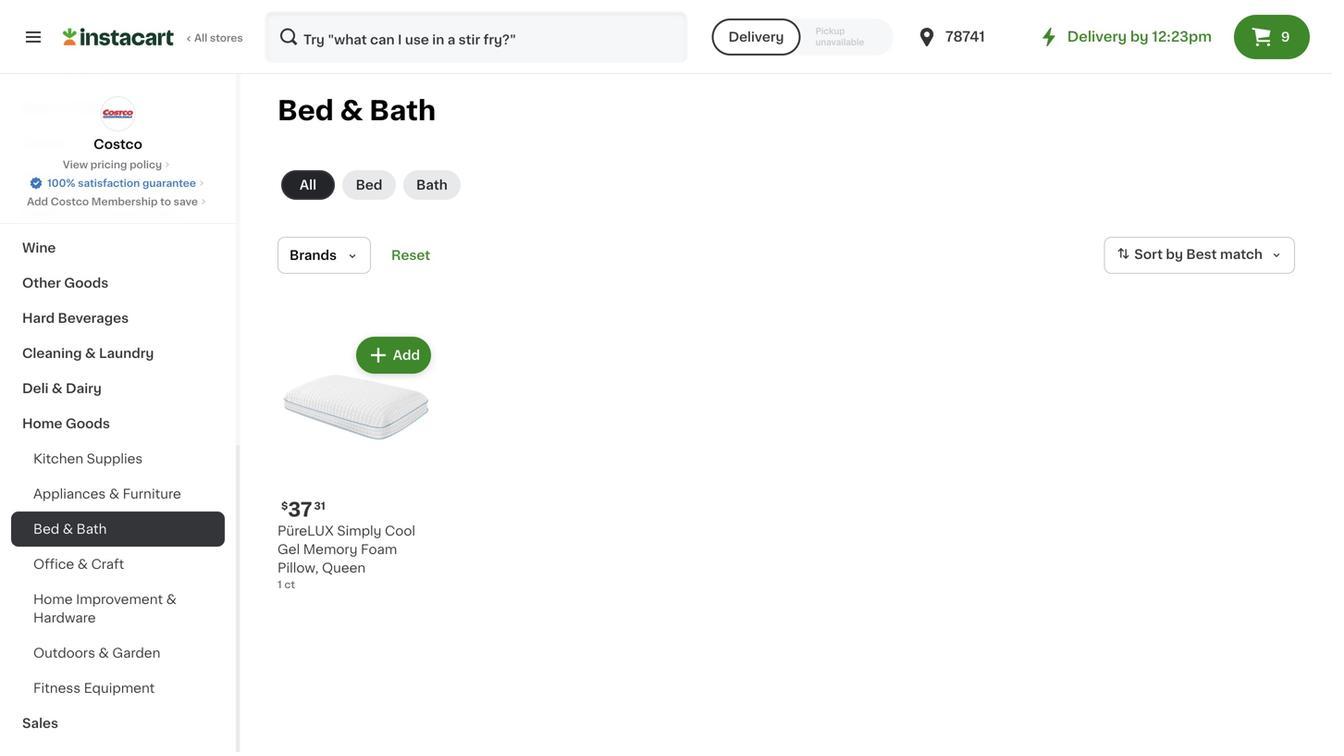 Task type: locate. For each thing, give the bounding box(es) containing it.
delivery inside button
[[729, 31, 784, 43]]

add costco membership to save
[[27, 197, 198, 207]]

0 horizontal spatial all
[[194, 33, 207, 43]]

product group
[[278, 333, 435, 592]]

pillow,
[[278, 562, 319, 575]]

add for add costco membership to save
[[27, 197, 48, 207]]

& for bed & bath link
[[63, 523, 73, 536]]

instacart logo image
[[63, 26, 174, 48]]

liquor
[[22, 136, 65, 149]]

1 horizontal spatial all
[[300, 179, 317, 192]]

1 horizontal spatial delivery
[[1068, 30, 1127, 43]]

other
[[22, 277, 61, 290]]

& inside "link"
[[78, 558, 88, 571]]

bath right bed link
[[416, 179, 448, 192]]

beer
[[22, 101, 54, 114]]

appliances & furniture
[[33, 488, 181, 501]]

home for home goods
[[22, 417, 62, 430]]

1 vertical spatial goods
[[64, 277, 109, 290]]

0 vertical spatial add
[[27, 197, 48, 207]]

sales link
[[11, 706, 225, 741]]

& down beverages
[[85, 347, 96, 360]]

& down the appliances
[[63, 523, 73, 536]]

electronics
[[22, 66, 98, 79]]

add button
[[358, 339, 429, 372]]

$ 37 31
[[281, 500, 325, 520]]

best
[[1187, 248, 1217, 261]]

wine link
[[11, 230, 225, 266]]

costco up view pricing policy link
[[94, 138, 142, 151]]

& left garden
[[99, 647, 109, 660]]

by inside field
[[1166, 248, 1183, 261]]

add for add
[[393, 349, 420, 362]]

0 vertical spatial bed
[[278, 98, 334, 124]]

1 horizontal spatial bed
[[278, 98, 334, 124]]

0 horizontal spatial bed & bath
[[33, 523, 107, 536]]

all left the 'stores'
[[194, 33, 207, 43]]

bed
[[278, 98, 334, 124], [356, 179, 383, 192], [33, 523, 59, 536]]

& left craft
[[78, 558, 88, 571]]

bed right all "link"
[[356, 179, 383, 192]]

0 horizontal spatial by
[[1131, 30, 1149, 43]]

1 vertical spatial bath
[[416, 179, 448, 192]]

& for the health & personal care link
[[70, 206, 81, 219]]

all inside the all stores link
[[194, 33, 207, 43]]

deli & dairy link
[[11, 371, 225, 406]]

home for home improvement & hardware
[[33, 593, 73, 606]]

home improvement & hardware
[[33, 593, 177, 625]]

1 horizontal spatial bed & bath
[[278, 98, 436, 124]]

0 vertical spatial home
[[22, 417, 62, 430]]

all left bed link
[[300, 179, 317, 192]]

beverages
[[58, 312, 129, 325]]

& right beer
[[57, 101, 68, 114]]

best match
[[1187, 248, 1263, 261]]

1 vertical spatial add
[[393, 349, 420, 362]]

cool
[[385, 525, 415, 538]]

0 vertical spatial costco
[[94, 138, 142, 151]]

bed & bath up bed link
[[278, 98, 436, 124]]

Best match Sort by field
[[1104, 237, 1295, 274]]

personal
[[84, 206, 142, 219]]

delivery by 12:23pm
[[1068, 30, 1212, 43]]

home up hardware
[[33, 593, 73, 606]]

hard beverages link
[[11, 301, 225, 336]]

1 vertical spatial all
[[300, 179, 317, 192]]

0 vertical spatial goods
[[64, 171, 109, 184]]

supplies
[[87, 452, 143, 465]]

2 horizontal spatial bed
[[356, 179, 383, 192]]

satisfaction
[[78, 178, 140, 188]]

100% satisfaction guarantee button
[[29, 172, 207, 191]]

sales
[[22, 717, 58, 730]]

& for office & craft "link"
[[78, 558, 88, 571]]

hard beverages
[[22, 312, 129, 325]]

100%
[[47, 178, 75, 188]]

foam
[[361, 543, 397, 556]]

health & personal care
[[22, 206, 177, 219]]

goods down view at the top
[[64, 171, 109, 184]]

1 vertical spatial by
[[1166, 248, 1183, 261]]

appliances & furniture link
[[11, 477, 225, 512]]

add
[[27, 197, 48, 207], [393, 349, 420, 362]]

None search field
[[265, 11, 688, 63]]

1 vertical spatial bed
[[356, 179, 383, 192]]

home down deli
[[22, 417, 62, 430]]

kitchen
[[33, 452, 83, 465]]

simply
[[337, 525, 382, 538]]

0 vertical spatial by
[[1131, 30, 1149, 43]]

& right improvement
[[166, 593, 177, 606]]

craft
[[91, 558, 124, 571]]

0 vertical spatial all
[[194, 33, 207, 43]]

&
[[340, 98, 363, 124], [57, 101, 68, 114], [70, 206, 81, 219], [85, 347, 96, 360], [52, 382, 63, 395], [109, 488, 119, 501], [63, 523, 73, 536], [78, 558, 88, 571], [166, 593, 177, 606], [99, 647, 109, 660]]

hard
[[22, 312, 55, 325]]

1 horizontal spatial by
[[1166, 248, 1183, 261]]

sort by
[[1135, 248, 1183, 261]]

office & craft link
[[11, 547, 225, 582]]

1 horizontal spatial add
[[393, 349, 420, 362]]

paper goods
[[22, 171, 109, 184]]

match
[[1220, 248, 1263, 261]]

bath link
[[403, 170, 461, 200]]

& down supplies
[[109, 488, 119, 501]]

health & personal care link
[[11, 195, 225, 230]]

bed up all "link"
[[278, 98, 334, 124]]

costco down 100%
[[51, 197, 89, 207]]

queen
[[322, 562, 366, 575]]

goods
[[64, 171, 109, 184], [64, 277, 109, 290], [66, 417, 110, 430]]

100% satisfaction guarantee
[[47, 178, 196, 188]]

1 vertical spatial bed & bath
[[33, 523, 107, 536]]

reset
[[391, 249, 430, 262]]

home
[[22, 417, 62, 430], [33, 593, 73, 606]]

delivery button
[[712, 19, 801, 56]]

goods for other goods
[[64, 277, 109, 290]]

2 vertical spatial bed
[[33, 523, 59, 536]]

care
[[145, 206, 177, 219]]

& for 'outdoors & garden' link
[[99, 647, 109, 660]]

costco
[[94, 138, 142, 151], [51, 197, 89, 207]]

home inside home improvement & hardware
[[33, 593, 73, 606]]

bath up "bath" link
[[369, 98, 436, 124]]

bed up office
[[33, 523, 59, 536]]

& right health
[[70, 206, 81, 219]]

goods up beverages
[[64, 277, 109, 290]]

1 vertical spatial home
[[33, 593, 73, 606]]

all for all
[[300, 179, 317, 192]]

2 vertical spatial goods
[[66, 417, 110, 430]]

gel
[[278, 543, 300, 556]]

0 horizontal spatial delivery
[[729, 31, 784, 43]]

outdoors & garden
[[33, 647, 160, 660]]

78741 button
[[916, 11, 1027, 63]]

kitchen supplies
[[33, 452, 143, 465]]

bath up office & craft
[[76, 523, 107, 536]]

guarantee
[[142, 178, 196, 188]]

by right sort
[[1166, 248, 1183, 261]]

to
[[160, 197, 171, 207]]

1 vertical spatial costco
[[51, 197, 89, 207]]

0 horizontal spatial add
[[27, 197, 48, 207]]

add inside button
[[393, 349, 420, 362]]

bed & bath down the appliances
[[33, 523, 107, 536]]

delivery by 12:23pm link
[[1038, 26, 1212, 48]]

health
[[22, 206, 67, 219]]

goods up the kitchen supplies
[[66, 417, 110, 430]]

bath
[[369, 98, 436, 124], [416, 179, 448, 192], [76, 523, 107, 536]]

bed & bath link
[[11, 512, 225, 547]]

all link
[[281, 170, 335, 200]]

cleaning & laundry link
[[11, 336, 225, 371]]

fitness equipment
[[33, 682, 155, 695]]

beer & cider link
[[11, 90, 225, 125]]

all inside all "link"
[[300, 179, 317, 192]]

Search field
[[266, 13, 686, 61]]

& right deli
[[52, 382, 63, 395]]

by left 12:23pm
[[1131, 30, 1149, 43]]

kitchen supplies link
[[11, 441, 225, 477]]

dairy
[[66, 382, 102, 395]]

& up bed link
[[340, 98, 363, 124]]



Task type: vqa. For each thing, say whether or not it's contained in the screenshot.
right Four
no



Task type: describe. For each thing, give the bounding box(es) containing it.
cider
[[71, 101, 107, 114]]

deli & dairy
[[22, 382, 102, 395]]

goods for home goods
[[66, 417, 110, 430]]

hardware
[[33, 612, 96, 625]]

sort
[[1135, 248, 1163, 261]]

bed link
[[342, 170, 396, 200]]

1
[[278, 580, 282, 590]]

view pricing policy
[[63, 160, 162, 170]]

& for cleaning & laundry link
[[85, 347, 96, 360]]

78741
[[946, 30, 985, 43]]

12:23pm
[[1152, 30, 1212, 43]]

beer & cider
[[22, 101, 107, 114]]

home goods
[[22, 417, 110, 430]]

improvement
[[76, 593, 163, 606]]

all stores
[[194, 33, 243, 43]]

costco link
[[94, 96, 142, 154]]

0 vertical spatial bed & bath
[[278, 98, 436, 124]]

9 button
[[1234, 15, 1310, 59]]

cleaning & laundry
[[22, 347, 154, 360]]

pricing
[[90, 160, 127, 170]]

wine
[[22, 242, 56, 254]]

0 horizontal spatial bed
[[33, 523, 59, 536]]

liquor link
[[11, 125, 225, 160]]

2 vertical spatial bath
[[76, 523, 107, 536]]

goods for paper goods
[[64, 171, 109, 184]]

membership
[[91, 197, 158, 207]]

outdoors
[[33, 647, 95, 660]]

$
[[281, 501, 288, 511]]

service type group
[[712, 19, 894, 56]]

pürelux
[[278, 525, 334, 538]]

home goods link
[[11, 406, 225, 441]]

cleaning
[[22, 347, 82, 360]]

delivery for delivery
[[729, 31, 784, 43]]

& inside home improvement & hardware
[[166, 593, 177, 606]]

& for appliances & furniture link
[[109, 488, 119, 501]]

view pricing policy link
[[63, 157, 173, 172]]

view
[[63, 160, 88, 170]]

paper
[[22, 171, 61, 184]]

by for sort
[[1166, 248, 1183, 261]]

appliances
[[33, 488, 106, 501]]

reset button
[[386, 237, 436, 274]]

outdoors & garden link
[[11, 636, 225, 671]]

by for delivery
[[1131, 30, 1149, 43]]

policy
[[130, 160, 162, 170]]

office
[[33, 558, 74, 571]]

0 horizontal spatial costco
[[51, 197, 89, 207]]

home improvement & hardware link
[[11, 582, 225, 636]]

garden
[[112, 647, 160, 660]]

memory
[[303, 543, 358, 556]]

laundry
[[99, 347, 154, 360]]

& for deli & dairy link
[[52, 382, 63, 395]]

deli
[[22, 382, 49, 395]]

fitness
[[33, 682, 81, 695]]

electronics link
[[11, 55, 225, 90]]

stores
[[210, 33, 243, 43]]

office & craft
[[33, 558, 124, 571]]

all for all stores
[[194, 33, 207, 43]]

fitness equipment link
[[11, 671, 225, 706]]

costco logo image
[[100, 96, 136, 131]]

ct
[[284, 580, 295, 590]]

equipment
[[84, 682, 155, 695]]

9
[[1281, 31, 1290, 43]]

& for beer & cider link
[[57, 101, 68, 114]]

37
[[288, 500, 312, 520]]

furniture
[[123, 488, 181, 501]]

other goods
[[22, 277, 109, 290]]

0 vertical spatial bath
[[369, 98, 436, 124]]

other goods link
[[11, 266, 225, 301]]

paper goods link
[[11, 160, 225, 195]]

brands
[[290, 249, 337, 262]]

delivery for delivery by 12:23pm
[[1068, 30, 1127, 43]]

all stores link
[[63, 11, 244, 63]]

31
[[314, 501, 325, 511]]

1 horizontal spatial costco
[[94, 138, 142, 151]]

pürelux simply cool gel memory foam pillow, queen 1 ct
[[278, 525, 415, 590]]



